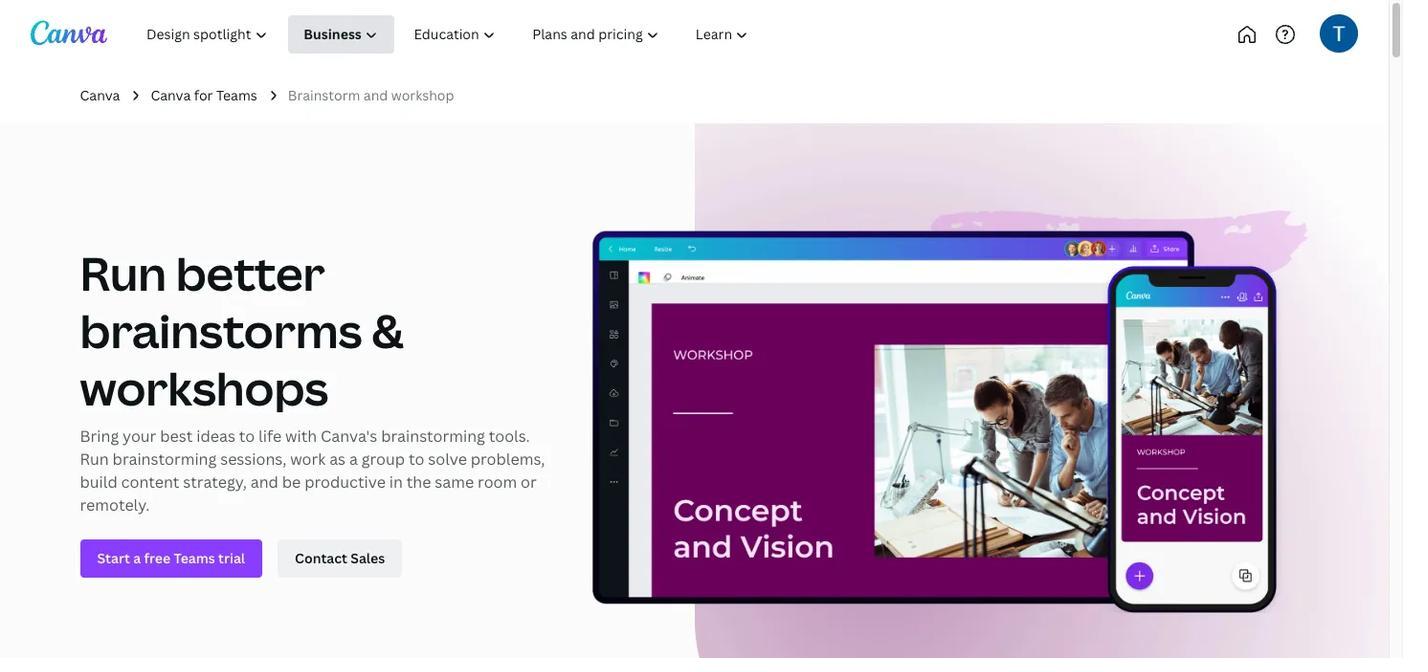 Task type: describe. For each thing, give the bounding box(es) containing it.
solve
[[428, 450, 467, 471]]

content
[[121, 472, 179, 494]]

life
[[259, 427, 282, 448]]

canva link
[[80, 85, 120, 107]]

top level navigation element
[[130, 15, 831, 54]]

canva's
[[321, 427, 378, 448]]

in
[[390, 472, 403, 494]]

tools.
[[489, 427, 530, 448]]

1 horizontal spatial to
[[409, 450, 425, 471]]

group
[[362, 450, 405, 471]]

the
[[407, 472, 431, 494]]

for
[[194, 86, 213, 104]]

2 run from the top
[[80, 450, 109, 471]]

0 horizontal spatial to
[[239, 427, 255, 448]]

frame 10288828 (1) image
[[695, 124, 1390, 659]]

better
[[176, 243, 325, 305]]

same
[[435, 472, 474, 494]]

your
[[123, 427, 156, 448]]

work
[[290, 450, 326, 471]]

remotely.
[[80, 495, 150, 517]]

best
[[160, 427, 193, 448]]

1 vertical spatial brainstorming
[[113, 450, 217, 471]]

&
[[372, 300, 404, 362]]

or
[[521, 472, 537, 494]]

and inside run better brainstorms & workshops bring your best ideas to life with canva's brainstorming tools. run brainstorming sessions, work as a group to solve problems, build content strategy, and be productive in the same room or remotely.
[[251, 472, 279, 494]]



Task type: vqa. For each thing, say whether or not it's contained in the screenshot.
brainstorming to the top
yes



Task type: locate. For each thing, give the bounding box(es) containing it.
1 vertical spatial to
[[409, 450, 425, 471]]

1 vertical spatial run
[[80, 450, 109, 471]]

be
[[282, 472, 301, 494]]

build
[[80, 472, 118, 494]]

room
[[478, 472, 517, 494]]

1 canva from the left
[[80, 86, 120, 104]]

sessions,
[[220, 450, 287, 471]]

0 horizontal spatial canva
[[80, 86, 120, 104]]

1 run from the top
[[80, 243, 167, 305]]

bring
[[80, 427, 119, 448]]

and left workshop
[[364, 86, 388, 104]]

0 horizontal spatial and
[[251, 472, 279, 494]]

canva for canva for teams
[[151, 86, 191, 104]]

brainstorm and workshop
[[288, 86, 454, 104]]

productive
[[305, 472, 386, 494]]

canva for canva
[[80, 86, 120, 104]]

brainstorms
[[80, 300, 363, 362]]

to up the
[[409, 450, 425, 471]]

canva for teams link
[[151, 85, 257, 107]]

0 horizontal spatial brainstorming
[[113, 450, 217, 471]]

foreground image - brainstorm and workshop image
[[592, 211, 1310, 614]]

1 horizontal spatial brainstorming
[[381, 427, 485, 448]]

1 vertical spatial and
[[251, 472, 279, 494]]

with
[[285, 427, 317, 448]]

strategy,
[[183, 472, 247, 494]]

brainstorming down the best
[[113, 450, 217, 471]]

brainstorming
[[381, 427, 485, 448], [113, 450, 217, 471]]

teams
[[216, 86, 257, 104]]

0 vertical spatial run
[[80, 243, 167, 305]]

1 horizontal spatial and
[[364, 86, 388, 104]]

a
[[349, 450, 358, 471]]

0 vertical spatial to
[[239, 427, 255, 448]]

and
[[364, 86, 388, 104], [251, 472, 279, 494]]

as
[[330, 450, 346, 471]]

0 vertical spatial and
[[364, 86, 388, 104]]

brainstorm
[[288, 86, 361, 104]]

canva
[[80, 86, 120, 104], [151, 86, 191, 104]]

2 canva from the left
[[151, 86, 191, 104]]

1 horizontal spatial canva
[[151, 86, 191, 104]]

workshops
[[80, 358, 329, 420]]

run
[[80, 243, 167, 305], [80, 450, 109, 471]]

workshop
[[391, 86, 454, 104]]

to left "life" in the left of the page
[[239, 427, 255, 448]]

and down sessions,
[[251, 472, 279, 494]]

to
[[239, 427, 255, 448], [409, 450, 425, 471]]

0 vertical spatial brainstorming
[[381, 427, 485, 448]]

brainstorming up solve
[[381, 427, 485, 448]]

canva for teams
[[151, 86, 257, 104]]

problems,
[[471, 450, 545, 471]]

ideas
[[197, 427, 236, 448]]

run better brainstorms & workshops bring your best ideas to life with canva's brainstorming tools. run brainstorming sessions, work as a group to solve problems, build content strategy, and be productive in the same room or remotely.
[[80, 243, 545, 517]]



